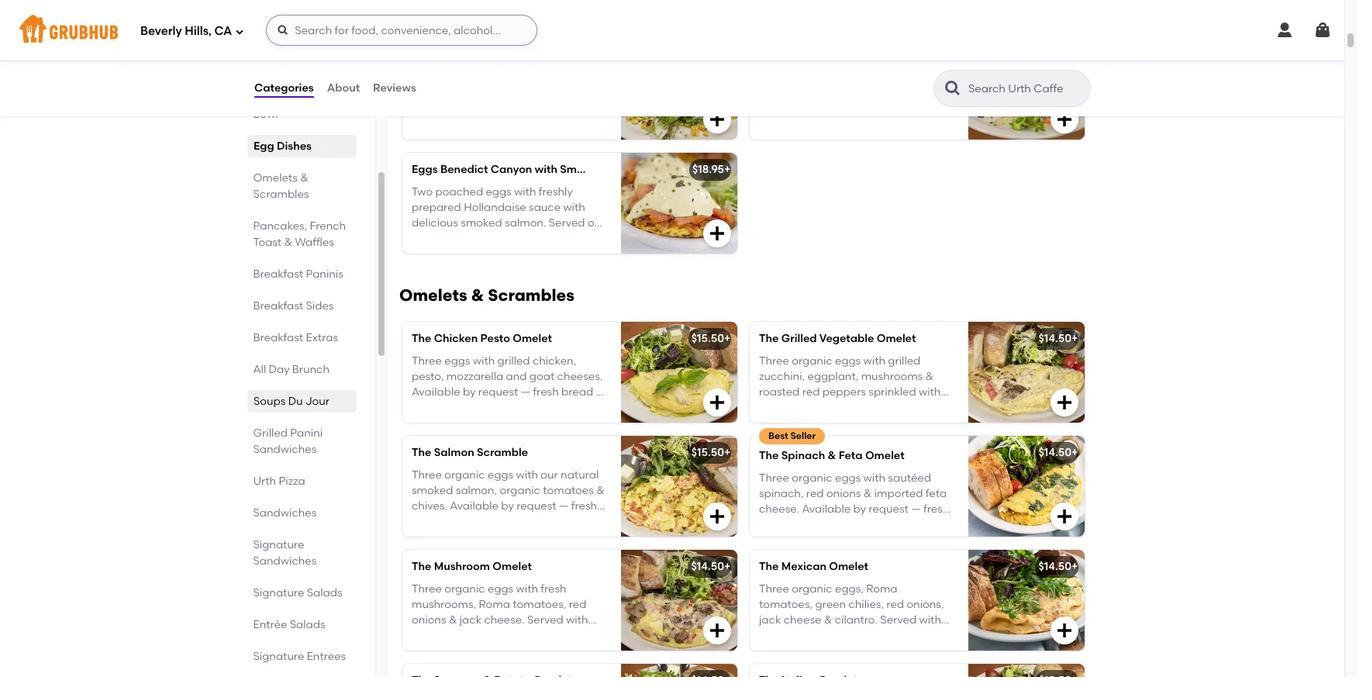 Task type: vqa. For each thing, say whether or not it's contained in the screenshot.
(361) at the left of page
no



Task type: locate. For each thing, give the bounding box(es) containing it.
grilled panini sandwiches tab
[[254, 425, 351, 458]]

breakfast up the breakfast extras
[[254, 299, 304, 313]]

eggs down scramble
[[488, 468, 514, 481]]

jour
[[305, 395, 330, 408]]

&
[[301, 171, 309, 185], [285, 236, 293, 249], [471, 286, 484, 305], [596, 386, 604, 399], [828, 449, 836, 462], [597, 484, 605, 497], [864, 487, 872, 500], [446, 515, 454, 528], [794, 518, 802, 532]]

locally down pesto,
[[422, 401, 455, 414]]

organic up red
[[792, 471, 833, 484]]

mexican
[[782, 560, 827, 573]]

1 horizontal spatial locally
[[467, 515, 501, 528]]

with inside three organic eggs with our natural smoked salmon, organic tomatoes & chives. available by request — fresh bread & a locally grown mixed greens salad.
[[516, 468, 538, 481]]

& down cheese.
[[794, 518, 802, 532]]

the salmon scramble image
[[621, 436, 737, 537]]

breakfast
[[254, 92, 304, 105], [254, 268, 304, 281], [254, 299, 304, 313], [254, 331, 304, 344]]

breakfast sides
[[254, 299, 334, 313]]

2 horizontal spatial —
[[911, 503, 921, 516]]

0 vertical spatial omelets
[[254, 171, 298, 185]]

— inside the three eggs with grilled chicken, pesto, mozzarella and goat cheeses. available by request — fresh bread & a locally grown mixed greens salad.
[[521, 386, 531, 399]]

2 horizontal spatial salad.
[[798, 534, 829, 547]]

& inside pancakes, french toast & waffles
[[285, 236, 293, 249]]

locally inside three organic eggs with our natural smoked salmon, organic tomatoes & chives. available by request — fresh bread & a locally grown mixed greens salad.
[[467, 515, 501, 528]]

breakfast inside breakfast by the bowl
[[254, 92, 304, 105]]

0 vertical spatial signature
[[254, 538, 305, 551]]

+
[[1072, 49, 1078, 62], [724, 163, 731, 176], [724, 332, 731, 345], [1072, 332, 1078, 345], [724, 446, 731, 459], [1072, 446, 1078, 459], [724, 560, 731, 573], [1072, 560, 1078, 573]]

1 horizontal spatial salad.
[[567, 401, 598, 414]]

the spinach & feta omelet
[[759, 449, 905, 462]]

soups du jour
[[254, 395, 330, 408]]

1 horizontal spatial omelets & scrambles
[[399, 286, 575, 305]]

breakfast for breakfast sides
[[254, 299, 304, 313]]

salads inside signature salads tab
[[307, 586, 343, 599]]

by down onions
[[853, 503, 866, 516]]

1 horizontal spatial a
[[457, 515, 464, 528]]

& down pancakes,
[[285, 236, 293, 249]]

1 $15.50 from the top
[[692, 332, 724, 345]]

the for the spinach & feta omelet
[[759, 449, 779, 462]]

verde
[[440, 49, 471, 62]]

grilled down soups
[[254, 427, 288, 440]]

organic down scramble
[[500, 484, 541, 497]]

0 horizontal spatial bread
[[412, 515, 444, 528]]

organic
[[445, 468, 485, 481], [792, 471, 833, 484], [500, 484, 541, 497]]

— down and
[[521, 386, 531, 399]]

salmon up smoked
[[434, 446, 474, 459]]

$17.95
[[1042, 49, 1072, 62]]

canyon for smoked
[[491, 163, 532, 176]]

the mexican omelet
[[759, 560, 869, 573]]

available down salmon,
[[450, 500, 499, 513]]

eggs for the spinach & feta omelet
[[835, 471, 861, 484]]

0 vertical spatial omelets & scrambles
[[254, 171, 309, 201]]

svg image for eggs benedict canyon with italian ham*
[[1055, 110, 1074, 129]]

with for salmon
[[535, 163, 558, 176]]

mixed inside the three eggs with grilled chicken, pesto, mozzarella and goat cheeses. available by request — fresh bread & a locally grown mixed greens salad.
[[494, 401, 526, 414]]

smoked
[[560, 163, 603, 176]]

grilled panini sandwiches
[[254, 427, 323, 456]]

2 horizontal spatial fresh
[[924, 503, 949, 516]]

locally
[[422, 401, 455, 414], [467, 515, 501, 528], [814, 518, 848, 532]]

greens inside the three eggs with grilled chicken, pesto, mozzarella and goat cheeses. available by request — fresh bread & a locally grown mixed greens salad.
[[528, 401, 564, 414]]

0 horizontal spatial salad.
[[450, 531, 482, 544]]

scrambles up pesto
[[488, 286, 575, 305]]

2 horizontal spatial a
[[804, 518, 812, 532]]

0 horizontal spatial locally
[[422, 401, 455, 414]]

grown inside the three eggs with grilled chicken, pesto, mozzarella and goat cheeses. available by request — fresh bread & a locally grown mixed greens salad.
[[458, 401, 491, 414]]

signature sandwiches tab
[[254, 537, 351, 569]]

0 horizontal spatial scrambles
[[254, 188, 309, 201]]

2 vertical spatial signature
[[254, 650, 305, 663]]

bread inside three organic eggs with our natural smoked salmon, organic tomatoes & chives. available by request — fresh bread & a locally grown mixed greens salad.
[[412, 515, 444, 528]]

svg image
[[1276, 21, 1294, 40], [277, 24, 289, 36], [708, 110, 727, 129], [708, 393, 727, 412], [708, 507, 727, 526], [1055, 507, 1074, 526], [708, 621, 727, 640], [1055, 621, 1074, 640]]

pancakes, french toast & waffles tab
[[254, 218, 351, 250]]

fresh down tomatoes
[[571, 500, 597, 513]]

canyon
[[838, 49, 880, 62], [491, 163, 532, 176]]

a down pesto,
[[412, 401, 419, 414]]

omelets & scrambles tab
[[254, 170, 351, 202]]

all day brunch
[[254, 363, 330, 376]]

three up smoked
[[412, 468, 442, 481]]

salad. inside the three eggs with grilled chicken, pesto, mozzarella and goat cheeses. available by request — fresh bread & a locally grown mixed greens salad.
[[567, 401, 598, 414]]

eggs inside three organic eggs with sautéed spinach, red onions & imported feta cheese. available by request — fresh bread & a locally grown mixed greens salad.
[[835, 471, 861, 484]]

salmon,
[[456, 484, 497, 497]]

0 horizontal spatial grilled
[[254, 427, 288, 440]]

signature
[[254, 538, 305, 551], [254, 586, 305, 599], [254, 650, 305, 663]]

0 horizontal spatial —
[[521, 386, 531, 399]]

4 breakfast from the top
[[254, 331, 304, 344]]

bread down cheese.
[[759, 518, 791, 532]]

omelets up the chicken
[[399, 286, 467, 305]]

salads for entrée salads
[[290, 618, 326, 631]]

signature up entrée
[[254, 586, 305, 599]]

1 vertical spatial scrambles
[[488, 286, 575, 305]]

& down chives.
[[446, 515, 454, 528]]

signature down entrée
[[254, 650, 305, 663]]

1 sandwiches from the top
[[254, 443, 317, 456]]

1 horizontal spatial grown
[[503, 515, 536, 528]]

locally for three organic eggs with our natural smoked salmon, organic tomatoes & chives. available by request — fresh bread & a locally grown mixed greens salad.
[[467, 515, 501, 528]]

by
[[306, 92, 319, 105], [463, 386, 476, 399], [501, 500, 514, 513], [853, 503, 866, 516]]

scrambles inside tab
[[254, 188, 309, 201]]

sandwiches
[[254, 443, 317, 456], [254, 506, 317, 520], [254, 554, 317, 568]]

+ for eggs benedict canyon with italian ham*
[[1072, 49, 1078, 62]]

with
[[882, 49, 905, 62], [535, 163, 558, 176], [473, 354, 495, 367], [516, 468, 538, 481], [864, 471, 886, 484]]

mixed down and
[[494, 401, 526, 414]]

0 vertical spatial sandwiches
[[254, 443, 317, 456]]

sandwiches up signature salads
[[254, 554, 317, 568]]

the mushroom omelet image
[[621, 550, 737, 651]]

omelets & scrambles
[[254, 171, 309, 201], [399, 286, 575, 305]]

greens down chives.
[[412, 531, 448, 544]]

3 signature from the top
[[254, 650, 305, 663]]

— down imported at right bottom
[[911, 503, 921, 516]]

by inside three organic eggs with our natural smoked salmon, organic tomatoes & chives. available by request — fresh bread & a locally grown mixed greens salad.
[[501, 500, 514, 513]]

three inside three organic eggs with sautéed spinach, red onions & imported feta cheese. available by request — fresh bread & a locally grown mixed greens salad.
[[759, 471, 789, 484]]

0 horizontal spatial omelets & scrambles
[[254, 171, 309, 201]]

0 horizontal spatial greens
[[412, 531, 448, 544]]

1 vertical spatial $15.50
[[692, 446, 724, 459]]

2 sandwiches from the top
[[254, 506, 317, 520]]

0 horizontal spatial canyon
[[491, 163, 532, 176]]

1 vertical spatial benedict
[[440, 163, 488, 176]]

a down salmon,
[[457, 515, 464, 528]]

a for three organic eggs with our natural smoked salmon, organic tomatoes & chives. available by request — fresh bread & a locally grown mixed greens salad.
[[457, 515, 464, 528]]

by inside breakfast by the bowl
[[306, 92, 319, 105]]

by down scramble
[[501, 500, 514, 513]]

best seller
[[769, 431, 816, 441]]

three up pesto,
[[412, 354, 442, 367]]

greens down goat
[[528, 401, 564, 414]]

request inside three organic eggs with our natural smoked salmon, organic tomatoes & chives. available by request — fresh bread & a locally grown mixed greens salad.
[[517, 500, 556, 513]]

fresh down feta
[[924, 503, 949, 516]]

request down and
[[478, 386, 518, 399]]

the for the mushroom omelet
[[412, 560, 432, 573]]

organic up salmon,
[[445, 468, 485, 481]]

fresh inside three organic eggs with sautéed spinach, red onions & imported feta cheese. available by request — fresh bread & a locally grown mixed greens salad.
[[924, 503, 949, 516]]

ca
[[214, 24, 232, 38]]

salmon right smoked
[[606, 163, 646, 176]]

— inside three organic eggs with sautéed spinach, red onions & imported feta cheese. available by request — fresh bread & a locally grown mixed greens salad.
[[911, 503, 921, 516]]

the italian omelet image
[[969, 664, 1085, 677]]

1 vertical spatial omelets
[[399, 286, 467, 305]]

three for three organic eggs with our natural smoked salmon, organic tomatoes & chives. available by request — fresh bread & a locally grown mixed greens salad.
[[412, 468, 442, 481]]

eggs verde image
[[621, 39, 737, 140]]

+ for the grilled vegetable omelet
[[1072, 332, 1078, 345]]

waffles
[[295, 236, 335, 249]]

sautéed
[[888, 471, 931, 484]]

a inside three organic eggs with sautéed spinach, red onions & imported feta cheese. available by request — fresh bread & a locally grown mixed greens salad.
[[804, 518, 812, 532]]

a inside three organic eggs with our natural smoked salmon, organic tomatoes & chives. available by request — fresh bread & a locally grown mixed greens salad.
[[457, 515, 464, 528]]

greens down cheese.
[[759, 534, 795, 547]]

grown inside three organic eggs with sautéed spinach, red onions & imported feta cheese. available by request — fresh bread & a locally grown mixed greens salad.
[[851, 518, 884, 532]]

breakfast down the toast
[[254, 268, 304, 281]]

0 horizontal spatial organic
[[445, 468, 485, 481]]

available inside three organic eggs with our natural smoked salmon, organic tomatoes & chives. available by request — fresh bread & a locally grown mixed greens salad.
[[450, 500, 499, 513]]

bread inside three organic eggs with sautéed spinach, red onions & imported feta cheese. available by request — fresh bread & a locally grown mixed greens salad.
[[759, 518, 791, 532]]

by down "mozzarella"
[[463, 386, 476, 399]]

2 horizontal spatial mixed
[[886, 518, 918, 532]]

grilled left vegetable
[[782, 332, 817, 345]]

scrambles
[[254, 188, 309, 201], [488, 286, 575, 305]]

extras
[[306, 331, 339, 344]]

mixed inside three organic eggs with sautéed spinach, red onions & imported feta cheese. available by request — fresh bread & a locally grown mixed greens salad.
[[886, 518, 918, 532]]

2 vertical spatial sandwiches
[[254, 554, 317, 568]]

salads inside entrée salads tab
[[290, 618, 326, 631]]

salad. inside three organic eggs with our natural smoked salmon, organic tomatoes & chives. available by request — fresh bread & a locally grown mixed greens salad.
[[450, 531, 482, 544]]

categories
[[254, 81, 314, 94]]

grown for the salmon scramble
[[503, 515, 536, 528]]

canyon for italian
[[838, 49, 880, 62]]

greens inside three organic eggs with our natural smoked salmon, organic tomatoes & chives. available by request — fresh bread & a locally grown mixed greens salad.
[[412, 531, 448, 544]]

signature entrees tab
[[254, 648, 351, 665]]

2 $15.50 + from the top
[[692, 446, 731, 459]]

by left the
[[306, 92, 319, 105]]

breakfast paninis
[[254, 268, 344, 281]]

locally inside three organic eggs with sautéed spinach, red onions & imported feta cheese. available by request — fresh bread & a locally grown mixed greens salad.
[[814, 518, 848, 532]]

day
[[269, 363, 290, 376]]

eggs down the chicken
[[445, 354, 470, 367]]

grown
[[458, 401, 491, 414], [503, 515, 536, 528], [851, 518, 884, 532]]

2 breakfast from the top
[[254, 268, 304, 281]]

1 $15.50 + from the top
[[692, 332, 731, 345]]

soups
[[254, 395, 286, 408]]

$15.50
[[692, 332, 724, 345], [692, 446, 724, 459]]

entrée salads tab
[[254, 617, 351, 633]]

$15.50 +
[[692, 332, 731, 345], [692, 446, 731, 459]]

search icon image
[[944, 79, 962, 98]]

omelets & scrambles up pancakes,
[[254, 171, 309, 201]]

3 breakfast from the top
[[254, 299, 304, 313]]

breakfast up "day"
[[254, 331, 304, 344]]

signature for signature entrees
[[254, 650, 305, 663]]

1 horizontal spatial greens
[[528, 401, 564, 414]]

bread down cheeses.
[[562, 386, 593, 399]]

salads up signature entrees tab in the bottom left of the page
[[290, 618, 326, 631]]

0 vertical spatial benedict
[[788, 49, 836, 62]]

2 horizontal spatial organic
[[792, 471, 833, 484]]

1 vertical spatial $15.50 +
[[692, 446, 731, 459]]

pancakes, french toast & waffles
[[254, 219, 346, 249]]

with left smoked
[[535, 163, 558, 176]]

omelet
[[513, 332, 552, 345], [877, 332, 916, 345], [865, 449, 905, 462], [493, 560, 532, 573], [829, 560, 869, 573]]

1 horizontal spatial salmon
[[606, 163, 646, 176]]

salad.
[[567, 401, 598, 414], [450, 531, 482, 544], [798, 534, 829, 547]]

hills,
[[185, 24, 212, 38]]

1 vertical spatial canyon
[[491, 163, 532, 176]]

urth
[[254, 475, 277, 488]]

salad. up mushroom
[[450, 531, 482, 544]]

0 horizontal spatial mixed
[[494, 401, 526, 414]]

breakfast extras tab
[[254, 330, 351, 346]]

mixed
[[494, 401, 526, 414], [539, 515, 571, 528], [886, 518, 918, 532]]

scrambles up pancakes,
[[254, 188, 309, 201]]

$18.95
[[693, 163, 724, 176]]

1 horizontal spatial organic
[[500, 484, 541, 497]]

available
[[412, 386, 460, 399], [450, 500, 499, 513], [802, 503, 851, 516]]

three inside the three eggs with grilled chicken, pesto, mozzarella and goat cheeses. available by request — fresh bread & a locally grown mixed greens salad.
[[412, 354, 442, 367]]

0 horizontal spatial a
[[412, 401, 419, 414]]

spinach,
[[759, 487, 804, 500]]

grown for the spinach & feta omelet
[[851, 518, 884, 532]]

1 breakfast from the top
[[254, 92, 304, 105]]

the grilled vegetable omelet image
[[969, 322, 1085, 423]]

breakfast up 'bowl'
[[254, 92, 304, 105]]

urth pizza
[[254, 475, 306, 488]]

1 horizontal spatial mixed
[[539, 515, 571, 528]]

available inside three organic eggs with sautéed spinach, red onions & imported feta cheese. available by request — fresh bread & a locally grown mixed greens salad.
[[802, 503, 851, 516]]

italian
[[908, 49, 942, 62]]

salad. inside three organic eggs with sautéed spinach, red onions & imported feta cheese. available by request — fresh bread & a locally grown mixed greens salad.
[[798, 534, 829, 547]]

the chicken pesto omelet
[[412, 332, 552, 345]]

salad. down cheeses.
[[567, 401, 598, 414]]

three organic eggs with our natural smoked salmon, organic tomatoes & chives. available by request — fresh bread & a locally grown mixed greens salad.
[[412, 468, 605, 544]]

bread for spinach,
[[759, 518, 791, 532]]

0 vertical spatial grilled
[[782, 332, 817, 345]]

eggs up onions
[[835, 471, 861, 484]]

mixed inside three organic eggs with our natural smoked salmon, organic tomatoes & chives. available by request — fresh bread & a locally grown mixed greens salad.
[[539, 515, 571, 528]]

0 vertical spatial scrambles
[[254, 188, 309, 201]]

fresh down goat
[[533, 386, 559, 399]]

available for the spinach & feta omelet
[[802, 503, 851, 516]]

the sausage & potato omelet image
[[621, 664, 737, 677]]

organic inside three organic eggs with sautéed spinach, red onions & imported feta cheese. available by request — fresh bread & a locally grown mixed greens salad.
[[792, 471, 833, 484]]

signature inside signature sandwiches
[[254, 538, 305, 551]]

three up spinach,
[[759, 471, 789, 484]]

$14.50 for the mexican omelet
[[1039, 560, 1072, 573]]

salad. up 'the mexican omelet' at the right bottom of page
[[798, 534, 829, 547]]

2 signature from the top
[[254, 586, 305, 599]]

— down tomatoes
[[559, 500, 569, 513]]

0 horizontal spatial benedict
[[440, 163, 488, 176]]

fresh inside the three eggs with grilled chicken, pesto, mozzarella and goat cheeses. available by request — fresh bread & a locally grown mixed greens salad.
[[533, 386, 559, 399]]

0 horizontal spatial salmon
[[434, 446, 474, 459]]

bread down chives.
[[412, 515, 444, 528]]

omelets & scrambles inside tab
[[254, 171, 309, 201]]

$14.50 + for the mushroom omelet
[[691, 560, 731, 573]]

the for the salmon scramble
[[412, 446, 432, 459]]

the spinach & feta omelet image
[[969, 436, 1085, 537]]

locally down salmon,
[[467, 515, 501, 528]]

the mexican omelet image
[[969, 550, 1085, 651]]

canyon left smoked
[[491, 163, 532, 176]]

three
[[412, 354, 442, 367], [412, 468, 442, 481], [759, 471, 789, 484]]

0 vertical spatial $15.50 +
[[692, 332, 731, 345]]

1 horizontal spatial —
[[559, 500, 569, 513]]

breakfast inside tab
[[254, 299, 304, 313]]

mixed down tomatoes
[[539, 515, 571, 528]]

request for the spinach & feta omelet
[[869, 503, 909, 516]]

available inside the three eggs with grilled chicken, pesto, mozzarella and goat cheeses. available by request — fresh bread & a locally grown mixed greens salad.
[[412, 386, 460, 399]]

0 horizontal spatial omelets
[[254, 171, 298, 185]]

signature down sandwiches tab
[[254, 538, 305, 551]]

bread inside the three eggs with grilled chicken, pesto, mozzarella and goat cheeses. available by request — fresh bread & a locally grown mixed greens salad.
[[562, 386, 593, 399]]

2 horizontal spatial locally
[[814, 518, 848, 532]]

the chicken pesto omelet image
[[621, 322, 737, 423]]

request inside three organic eggs with sautéed spinach, red onions & imported feta cheese. available by request — fresh bread & a locally grown mixed greens salad.
[[869, 503, 909, 516]]

0 vertical spatial salads
[[307, 586, 343, 599]]

signature salads tab
[[254, 585, 351, 601]]

1 horizontal spatial scrambles
[[488, 286, 575, 305]]

a for three organic eggs with sautéed spinach, red onions & imported feta cheese. available by request — fresh bread & a locally grown mixed greens salad.
[[804, 518, 812, 532]]

omelets down egg dishes
[[254, 171, 298, 185]]

+ for the salmon scramble
[[724, 446, 731, 459]]

grown down onions
[[851, 518, 884, 532]]

urth pizza tab
[[254, 473, 351, 489]]

0 vertical spatial canyon
[[838, 49, 880, 62]]

available down pesto,
[[412, 386, 460, 399]]

brunch
[[293, 363, 330, 376]]

request down our at the bottom
[[517, 500, 556, 513]]

with left our at the bottom
[[516, 468, 538, 481]]

three for three organic eggs with sautéed spinach, red onions & imported feta cheese. available by request — fresh bread & a locally grown mixed greens salad.
[[759, 471, 789, 484]]

1 horizontal spatial grilled
[[782, 332, 817, 345]]

1 vertical spatial sandwiches
[[254, 506, 317, 520]]

1 horizontal spatial fresh
[[571, 500, 597, 513]]

fresh
[[533, 386, 559, 399], [571, 500, 597, 513], [924, 503, 949, 516]]

omelets & scrambles up the chicken pesto omelet
[[399, 286, 575, 305]]

salmon
[[606, 163, 646, 176], [434, 446, 474, 459]]

0 horizontal spatial grown
[[458, 401, 491, 414]]

1 horizontal spatial bread
[[562, 386, 593, 399]]

1 vertical spatial signature
[[254, 586, 305, 599]]

1 signature from the top
[[254, 538, 305, 551]]

2 horizontal spatial grown
[[851, 518, 884, 532]]

natural
[[561, 468, 599, 481]]

available for the salmon scramble
[[450, 500, 499, 513]]

sandwiches down urth pizza
[[254, 506, 317, 520]]

1 horizontal spatial canyon
[[838, 49, 880, 62]]

request
[[478, 386, 518, 399], [517, 500, 556, 513], [869, 503, 909, 516]]

mixed down imported at right bottom
[[886, 518, 918, 532]]

+ for the chicken pesto omelet
[[724, 332, 731, 345]]

grilled
[[498, 354, 530, 367]]

eggs for eggs benedict canyon with smoked salmon
[[412, 163, 438, 176]]

grown up the mushroom omelet
[[503, 515, 536, 528]]

$18.95 +
[[693, 163, 731, 176]]

0 vertical spatial salmon
[[606, 163, 646, 176]]

& down cheeses.
[[596, 386, 604, 399]]

0 horizontal spatial fresh
[[533, 386, 559, 399]]

with up "mozzarella"
[[473, 354, 495, 367]]

0 vertical spatial $15.50
[[692, 332, 724, 345]]

the
[[412, 332, 432, 345], [759, 332, 779, 345], [412, 446, 432, 459], [759, 449, 779, 462], [412, 560, 432, 573], [759, 560, 779, 573]]

3 sandwiches from the top
[[254, 554, 317, 568]]

available down red
[[802, 503, 851, 516]]

eggs benedict canyon with smoked salmon image
[[621, 153, 737, 254]]

— inside three organic eggs with our natural smoked salmon, organic tomatoes & chives. available by request — fresh bread & a locally grown mixed greens salad.
[[559, 500, 569, 513]]

1 horizontal spatial benedict
[[788, 49, 836, 62]]

2 horizontal spatial bread
[[759, 518, 791, 532]]

1 vertical spatial salads
[[290, 618, 326, 631]]

1 vertical spatial grilled
[[254, 427, 288, 440]]

sandwiches down "panini"
[[254, 443, 317, 456]]

mushroom
[[434, 560, 490, 573]]

canyon left italian
[[838, 49, 880, 62]]

organic for smoked
[[445, 468, 485, 481]]

2 $15.50 from the top
[[692, 446, 724, 459]]

svg image
[[1314, 21, 1332, 40], [235, 27, 245, 36], [1055, 110, 1074, 129], [708, 224, 727, 243], [1055, 393, 1074, 412]]

salads
[[307, 586, 343, 599], [290, 618, 326, 631]]

salads up entrée salads tab
[[307, 586, 343, 599]]

eggs
[[445, 354, 470, 367], [488, 468, 514, 481], [835, 471, 861, 484]]

fresh inside three organic eggs with our natural smoked salmon, organic tomatoes & chives. available by request — fresh bread & a locally grown mixed greens salad.
[[571, 500, 597, 513]]

greens inside three organic eggs with sautéed spinach, red onions & imported feta cheese. available by request — fresh bread & a locally grown mixed greens salad.
[[759, 534, 795, 547]]

breakfast for breakfast paninis
[[254, 268, 304, 281]]

locally down onions
[[814, 518, 848, 532]]

bread
[[562, 386, 593, 399], [412, 515, 444, 528], [759, 518, 791, 532]]

request down imported at right bottom
[[869, 503, 909, 516]]

three inside three organic eggs with our natural smoked salmon, organic tomatoes & chives. available by request — fresh bread & a locally grown mixed greens salad.
[[412, 468, 442, 481]]

a down red
[[804, 518, 812, 532]]

breakfast sides tab
[[254, 298, 351, 314]]

breakfast paninis tab
[[254, 266, 351, 282]]

pancakes,
[[254, 219, 308, 233]]

& left feta
[[828, 449, 836, 462]]

1 horizontal spatial eggs
[[488, 468, 514, 481]]

all
[[254, 363, 267, 376]]

smoked
[[412, 484, 453, 497]]

with for spinach,
[[864, 471, 886, 484]]

2 horizontal spatial eggs
[[835, 471, 861, 484]]

with inside three organic eggs with sautéed spinach, red onions & imported feta cheese. available by request — fresh bread & a locally grown mixed greens salad.
[[864, 471, 886, 484]]

2 horizontal spatial greens
[[759, 534, 795, 547]]

grown down "mozzarella"
[[458, 401, 491, 414]]

eggs inside three organic eggs with our natural smoked salmon, organic tomatoes & chives. available by request — fresh bread & a locally grown mixed greens salad.
[[488, 468, 514, 481]]

omelets
[[254, 171, 298, 185], [399, 286, 467, 305]]

omelet up grilled
[[513, 332, 552, 345]]

with left italian
[[882, 49, 905, 62]]

grilled
[[782, 332, 817, 345], [254, 427, 288, 440]]

$17.95 +
[[1042, 49, 1078, 62]]

grown inside three organic eggs with our natural smoked salmon, organic tomatoes & chives. available by request — fresh bread & a locally grown mixed greens salad.
[[503, 515, 536, 528]]

0 horizontal spatial eggs
[[445, 354, 470, 367]]

with up imported at right bottom
[[864, 471, 886, 484]]

by inside three organic eggs with sautéed spinach, red onions & imported feta cheese. available by request — fresh bread & a locally grown mixed greens salad.
[[853, 503, 866, 516]]



Task type: describe. For each thing, give the bounding box(es) containing it.
with for ham*
[[882, 49, 905, 62]]

request inside the three eggs with grilled chicken, pesto, mozzarella and goat cheeses. available by request — fresh bread & a locally grown mixed greens salad.
[[478, 386, 518, 399]]

pesto,
[[412, 370, 444, 383]]

bowl
[[254, 108, 279, 121]]

panini
[[291, 427, 323, 440]]

& down the egg dishes "tab"
[[301, 171, 309, 185]]

vegetable
[[820, 332, 874, 345]]

& down natural
[[597, 484, 605, 497]]

egg dishes
[[254, 140, 312, 153]]

reviews
[[373, 81, 416, 94]]

+ for the mexican omelet
[[1072, 560, 1078, 573]]

eggs verde
[[412, 49, 471, 62]]

the for the chicken pesto omelet
[[412, 332, 432, 345]]

eggs benedict canyon with italian ham* image
[[969, 39, 1085, 140]]

grilled inside grilled panini sandwiches
[[254, 427, 288, 440]]

egg
[[254, 140, 274, 153]]

sandwiches inside grilled panini sandwiches
[[254, 443, 317, 456]]

+ for the mushroom omelet
[[724, 560, 731, 573]]

cheeses.
[[557, 370, 603, 383]]

goat
[[530, 370, 555, 383]]

toast
[[254, 236, 282, 249]]

signature sandwiches
[[254, 538, 317, 568]]

best
[[769, 431, 788, 441]]

salad. for three organic eggs with sautéed spinach, red onions & imported feta cheese. available by request — fresh bread & a locally grown mixed greens salad.
[[798, 534, 829, 547]]

Search for food, convenience, alcohol... search field
[[266, 15, 538, 46]]

entrees
[[307, 650, 346, 663]]

the salmon scramble
[[412, 446, 528, 459]]

salads for signature salads
[[307, 586, 343, 599]]

a inside the three eggs with grilled chicken, pesto, mozzarella and goat cheeses. available by request — fresh bread & a locally grown mixed greens salad.
[[412, 401, 419, 414]]

three eggs with grilled chicken, pesto, mozzarella and goat cheeses. available by request — fresh bread & a locally grown mixed greens salad.
[[412, 354, 604, 414]]

egg dishes tab
[[254, 138, 351, 154]]

the
[[322, 92, 339, 105]]

fresh for the salmon scramble
[[571, 500, 597, 513]]

bread for natural
[[412, 515, 444, 528]]

seller
[[791, 431, 816, 441]]

sandwiches tab
[[254, 505, 351, 521]]

eggs for eggs benedict canyon with italian ham*
[[759, 49, 785, 62]]

the grilled vegetable omelet
[[759, 332, 916, 345]]

— for the salmon scramble
[[559, 500, 569, 513]]

the mushroom omelet
[[412, 560, 532, 573]]

signature for signature salads
[[254, 586, 305, 599]]

du
[[288, 395, 303, 408]]

our
[[541, 468, 558, 481]]

with inside the three eggs with grilled chicken, pesto, mozzarella and goat cheeses. available by request — fresh bread & a locally grown mixed greens salad.
[[473, 354, 495, 367]]

the for the grilled vegetable omelet
[[759, 332, 779, 345]]

eggs benedict canyon with smoked salmon
[[412, 163, 646, 176]]

french
[[310, 219, 346, 233]]

svg image for the grilled vegetable omelet
[[1055, 393, 1074, 412]]

imported
[[874, 487, 923, 500]]

breakfast for breakfast extras
[[254, 331, 304, 344]]

& right onions
[[864, 487, 872, 500]]

$15.95
[[696, 49, 728, 62]]

breakfast extras
[[254, 331, 339, 344]]

$14.50 for the grilled vegetable omelet
[[1039, 332, 1072, 345]]

paninis
[[306, 268, 344, 281]]

omelets inside omelets & scrambles
[[254, 171, 298, 185]]

1 horizontal spatial omelets
[[399, 286, 467, 305]]

chicken,
[[533, 354, 576, 367]]

about button
[[326, 60, 361, 116]]

cheese.
[[759, 503, 800, 516]]

pesto
[[480, 332, 510, 345]]

omelet right mexican
[[829, 560, 869, 573]]

ham*
[[944, 49, 975, 62]]

fresh for the spinach & feta omelet
[[924, 503, 949, 516]]

by inside the three eggs with grilled chicken, pesto, mozzarella and goat cheeses. available by request — fresh bread & a locally grown mixed greens salad.
[[463, 386, 476, 399]]

signature for signature sandwiches
[[254, 538, 305, 551]]

main navigation navigation
[[0, 0, 1345, 60]]

tomatoes
[[543, 484, 594, 497]]

scramble
[[477, 446, 528, 459]]

Search Urth Caffe search field
[[967, 81, 1086, 96]]

benedict for eggs benedict canyon with smoked salmon
[[440, 163, 488, 176]]

omelet right vegetable
[[877, 332, 916, 345]]

about
[[327, 81, 360, 94]]

with for natural
[[516, 468, 538, 481]]

beverly hills, ca
[[140, 24, 232, 38]]

feta
[[839, 449, 863, 462]]

locally inside the three eggs with grilled chicken, pesto, mozzarella and goat cheeses. available by request — fresh bread & a locally grown mixed greens salad.
[[422, 401, 455, 414]]

— for the spinach & feta omelet
[[911, 503, 921, 516]]

spinach
[[782, 449, 825, 462]]

eggs for eggs verde
[[412, 49, 438, 62]]

signature salads
[[254, 586, 343, 599]]

& inside the three eggs with grilled chicken, pesto, mozzarella and goat cheeses. available by request — fresh bread & a locally grown mixed greens salad.
[[596, 386, 604, 399]]

feta
[[926, 487, 947, 500]]

greens for natural
[[412, 531, 448, 544]]

breakfast for breakfast by the bowl
[[254, 92, 304, 105]]

reviews button
[[372, 60, 417, 116]]

chives.
[[412, 500, 447, 513]]

the for the mexican omelet
[[759, 560, 779, 573]]

all day brunch tab
[[254, 361, 351, 378]]

pizza
[[279, 475, 306, 488]]

and
[[506, 370, 527, 383]]

$14.50 for the mushroom omelet
[[691, 560, 724, 573]]

$15.50 + for three eggs with grilled chicken, pesto, mozzarella and goat cheeses. available by request — fresh bread & a locally grown mixed greens salad.
[[692, 332, 731, 345]]

benedict for eggs benedict canyon with italian ham*
[[788, 49, 836, 62]]

& up the chicken pesto omelet
[[471, 286, 484, 305]]

$15.50 for three organic eggs with our natural smoked salmon, organic tomatoes & chives. available by request — fresh bread & a locally grown mixed greens salad.
[[692, 446, 724, 459]]

mixed for the salmon scramble
[[539, 515, 571, 528]]

signature entrees
[[254, 650, 346, 663]]

breakfast by the bowl tab
[[254, 90, 351, 123]]

svg image for eggs benedict canyon with smoked salmon
[[708, 224, 727, 243]]

organic for red
[[792, 471, 833, 484]]

locally for three organic eggs with sautéed spinach, red onions & imported feta cheese. available by request — fresh bread & a locally grown mixed greens salad.
[[814, 518, 848, 532]]

$14.50 + for the grilled vegetable omelet
[[1039, 332, 1078, 345]]

onions
[[827, 487, 861, 500]]

1 vertical spatial salmon
[[434, 446, 474, 459]]

mozzarella
[[447, 370, 503, 383]]

chicken
[[434, 332, 478, 345]]

eggs inside the three eggs with grilled chicken, pesto, mozzarella and goat cheeses. available by request — fresh bread & a locally grown mixed greens salad.
[[445, 354, 470, 367]]

omelet right mushroom
[[493, 560, 532, 573]]

greens for spinach,
[[759, 534, 795, 547]]

+ for eggs benedict canyon with smoked salmon
[[724, 163, 731, 176]]

1 vertical spatial omelets & scrambles
[[399, 286, 575, 305]]

omelet up sautéed
[[865, 449, 905, 462]]

mixed for the spinach & feta omelet
[[886, 518, 918, 532]]

entrée salads
[[254, 618, 326, 631]]

salad. for three organic eggs with our natural smoked salmon, organic tomatoes & chives. available by request — fresh bread & a locally grown mixed greens salad.
[[450, 531, 482, 544]]

$14.50 + for the mexican omelet
[[1039, 560, 1078, 573]]

$15.50 for three eggs with grilled chicken, pesto, mozzarella and goat cheeses. available by request — fresh bread & a locally grown mixed greens salad.
[[692, 332, 724, 345]]

entrée
[[254, 618, 288, 631]]

eggs for the salmon scramble
[[488, 468, 514, 481]]

eggs benedict canyon with italian ham*
[[759, 49, 975, 62]]

three for three eggs with grilled chicken, pesto, mozzarella and goat cheeses. available by request — fresh bread & a locally grown mixed greens salad.
[[412, 354, 442, 367]]

beverly
[[140, 24, 182, 38]]

red
[[806, 487, 824, 500]]

breakfast by the bowl
[[254, 92, 339, 121]]

request for the salmon scramble
[[517, 500, 556, 513]]

three organic eggs with sautéed spinach, red onions & imported feta cheese. available by request — fresh bread & a locally grown mixed greens salad.
[[759, 471, 949, 547]]

dishes
[[277, 140, 312, 153]]

sides
[[306, 299, 334, 313]]

categories button
[[254, 60, 315, 116]]

$15.50 + for three organic eggs with our natural smoked salmon, organic tomatoes & chives. available by request — fresh bread & a locally grown mixed greens salad.
[[692, 446, 731, 459]]

soups du jour tab
[[254, 393, 351, 409]]



